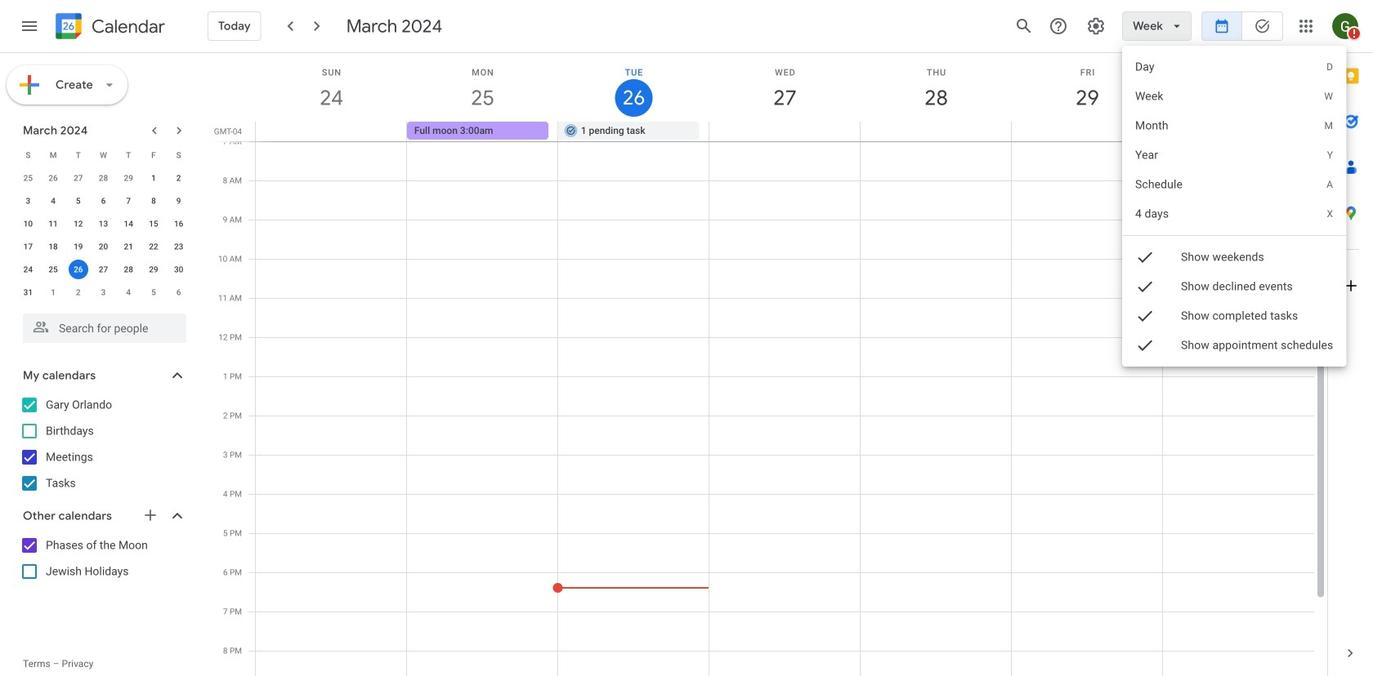 Task type: describe. For each thing, give the bounding box(es) containing it.
3 menu item from the top
[[1123, 111, 1347, 141]]

february 29 element
[[119, 168, 138, 188]]

22 element
[[144, 237, 163, 257]]

february 28 element
[[94, 168, 113, 188]]

6 menu item from the top
[[1123, 199, 1347, 229]]

29 element
[[144, 260, 163, 280]]

17 element
[[18, 237, 38, 257]]

14 element
[[119, 214, 138, 234]]

february 27 element
[[68, 168, 88, 188]]

3 element
[[18, 191, 38, 211]]

Search for people text field
[[33, 314, 177, 343]]

main drawer image
[[20, 16, 39, 36]]

other calendars list
[[3, 533, 203, 585]]

8 element
[[144, 191, 163, 211]]

31 element
[[18, 283, 38, 302]]

24 element
[[18, 260, 38, 280]]

21 element
[[119, 237, 138, 257]]

1 checkbox item from the top
[[1123, 243, 1347, 272]]

15 element
[[144, 214, 163, 234]]

5 menu item from the top
[[1123, 170, 1347, 199]]

heading inside calendar element
[[88, 17, 165, 36]]

9 element
[[169, 191, 189, 211]]

5 element
[[68, 191, 88, 211]]

4 checkbox item from the top
[[1123, 331, 1347, 361]]

1 element
[[144, 168, 163, 188]]

february 25 element
[[18, 168, 38, 188]]

add other calendars image
[[142, 508, 159, 524]]

april 2 element
[[68, 283, 88, 302]]

4 menu item from the top
[[1123, 141, 1347, 170]]

april 6 element
[[169, 283, 189, 302]]

18 element
[[43, 237, 63, 257]]

4 element
[[43, 191, 63, 211]]

11 element
[[43, 214, 63, 234]]

february 26 element
[[43, 168, 63, 188]]



Task type: locate. For each thing, give the bounding box(es) containing it.
28 element
[[119, 260, 138, 280]]

27 element
[[94, 260, 113, 280]]

april 4 element
[[119, 283, 138, 302]]

calendar element
[[52, 10, 165, 46]]

tab list
[[1328, 53, 1373, 631]]

my calendars list
[[3, 392, 203, 497]]

row group
[[16, 167, 191, 304]]

3 checkbox item from the top
[[1123, 302, 1347, 331]]

2 checkbox item from the top
[[1123, 272, 1347, 302]]

16 element
[[169, 214, 189, 234]]

13 element
[[94, 214, 113, 234]]

april 1 element
[[43, 283, 63, 302]]

april 3 element
[[94, 283, 113, 302]]

row
[[249, 122, 1328, 141], [16, 144, 191, 167], [16, 167, 191, 190], [16, 190, 191, 213], [16, 213, 191, 235], [16, 235, 191, 258], [16, 258, 191, 281], [16, 281, 191, 304]]

settings menu image
[[1087, 16, 1106, 36]]

26, today element
[[68, 260, 88, 280]]

None search field
[[0, 307, 203, 343]]

cell inside march 2024 grid
[[66, 258, 91, 281]]

2 menu item from the top
[[1123, 82, 1347, 111]]

12 element
[[68, 214, 88, 234]]

april 5 element
[[144, 283, 163, 302]]

25 element
[[43, 260, 63, 280]]

checkbox item
[[1123, 243, 1347, 272], [1123, 272, 1347, 302], [1123, 302, 1347, 331], [1123, 331, 1347, 361]]

2 element
[[169, 168, 189, 188]]

30 element
[[169, 260, 189, 280]]

6 element
[[94, 191, 113, 211]]

19 element
[[68, 237, 88, 257]]

heading
[[88, 17, 165, 36]]

menu
[[1123, 46, 1347, 367]]

10 element
[[18, 214, 38, 234]]

1 menu item from the top
[[1123, 52, 1347, 82]]

20 element
[[94, 237, 113, 257]]

cell
[[256, 122, 407, 141], [709, 122, 860, 141], [860, 122, 1011, 141], [1011, 122, 1163, 141], [1163, 122, 1314, 141], [66, 258, 91, 281]]

7 element
[[119, 191, 138, 211]]

grid
[[209, 53, 1328, 677]]

23 element
[[169, 237, 189, 257]]

menu item
[[1123, 52, 1347, 82], [1123, 82, 1347, 111], [1123, 111, 1347, 141], [1123, 141, 1347, 170], [1123, 170, 1347, 199], [1123, 199, 1347, 229]]

march 2024 grid
[[16, 144, 191, 304]]



Task type: vqa. For each thing, say whether or not it's contained in the screenshot.
column header on the left top of page
no



